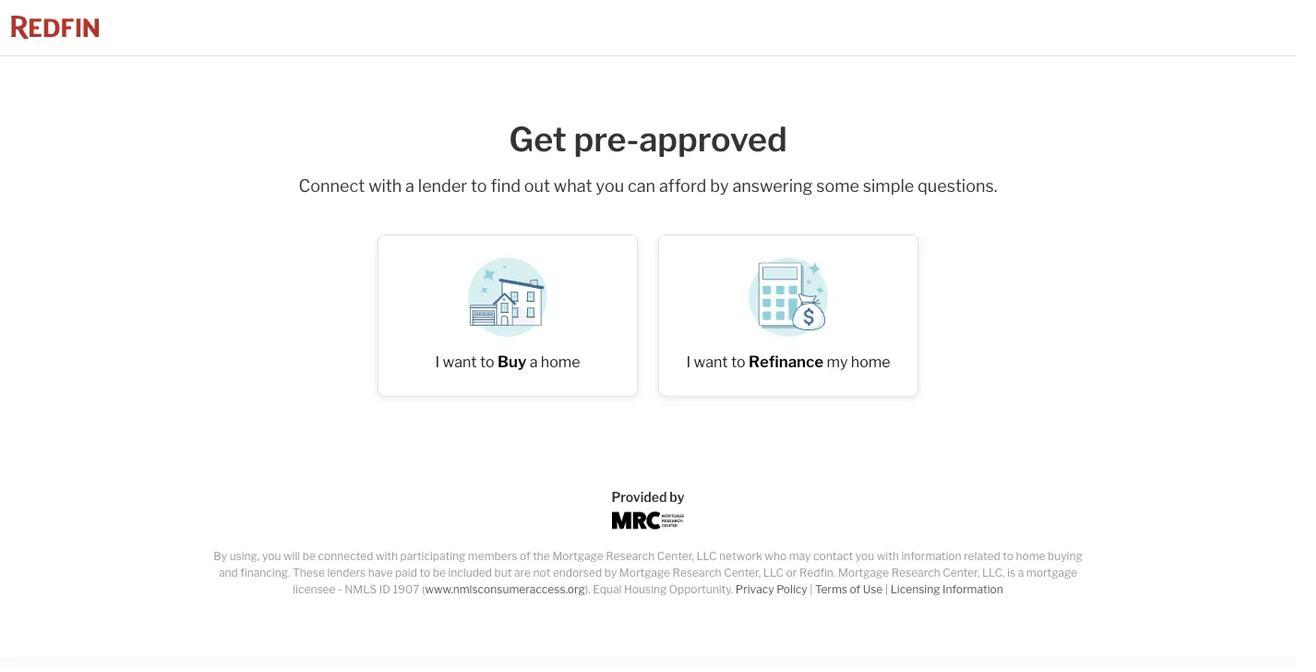 Task type: locate. For each thing, give the bounding box(es) containing it.
be
[[303, 549, 316, 563], [433, 566, 446, 579]]

0 horizontal spatial be
[[303, 549, 316, 563]]

by using, you will be connected with participating members of the mortgage research center, llc network who may contact you with information related to home buying and financing. these lenders have paid to be included but are not endorsed by mortgage research center, llc or redfin. mortgage research center, llc. is a mortgage licensee - nmls id 1907 (
[[214, 549, 1083, 596]]

1 vertical spatial of
[[850, 583, 861, 596]]

home inside i want to refinance my home
[[851, 353, 891, 371]]

home inside by using, you will be connected with participating members of the mortgage research center, llc network who may contact you with information related to home buying and financing. these lenders have paid to be included but are not endorsed by mortgage research center, llc or redfin. mortgage research center, llc. is a mortgage licensee - nmls id 1907 (
[[1016, 549, 1046, 563]]

not
[[533, 566, 551, 579]]

want inside i want to refinance my home
[[694, 353, 728, 371]]

of for members
[[520, 549, 531, 563]]

2 horizontal spatial center,
[[943, 566, 980, 579]]

want left refinance
[[694, 353, 728, 371]]

by
[[710, 176, 729, 196], [670, 490, 685, 506], [605, 566, 617, 579]]

get
[[509, 119, 567, 159]]

1 horizontal spatial be
[[433, 566, 446, 579]]

what
[[554, 176, 593, 196]]

1 vertical spatial llc
[[764, 566, 784, 579]]

i want to buy a home
[[435, 353, 581, 371]]

llc.
[[983, 566, 1005, 579]]

www.nmlsconsumeraccess.org
[[425, 583, 585, 596]]

to left 'buy' at the left bottom of the page
[[480, 353, 495, 371]]

with up use
[[877, 549, 899, 563]]

home right 'buy' at the left bottom of the page
[[541, 353, 581, 371]]

www.nmlsconsumeraccess.org link
[[425, 583, 585, 596]]

option group containing buy
[[362, 217, 935, 414]]

but
[[495, 566, 512, 579]]

want inside i want to buy a home
[[443, 353, 477, 371]]

2 vertical spatial a
[[1018, 566, 1025, 579]]

i inside i want to buy a home
[[435, 353, 440, 371]]

option group
[[362, 217, 935, 414]]

1 horizontal spatial want
[[694, 353, 728, 371]]

0 horizontal spatial research
[[606, 549, 655, 563]]

mortgage up use
[[839, 566, 890, 579]]

1 horizontal spatial a
[[530, 353, 538, 371]]

home for refinance
[[851, 353, 891, 371]]

llc up privacy policy link
[[764, 566, 784, 579]]

1 vertical spatial by
[[670, 490, 685, 506]]

1 i from the left
[[435, 353, 440, 371]]

1 horizontal spatial center,
[[724, 566, 761, 579]]

the
[[533, 549, 550, 563]]

1 horizontal spatial home
[[851, 353, 891, 371]]

0 horizontal spatial mortgage
[[553, 549, 604, 563]]

a inside i want to buy a home
[[530, 353, 538, 371]]

to up the '('
[[420, 566, 431, 579]]

have
[[368, 566, 393, 579]]

home right my
[[851, 353, 891, 371]]

1 want from the left
[[443, 353, 477, 371]]

0 horizontal spatial home
[[541, 353, 581, 371]]

lenders
[[327, 566, 366, 579]]

2 i from the left
[[687, 353, 691, 371]]

2 horizontal spatial by
[[710, 176, 729, 196]]

i for buy
[[435, 353, 440, 371]]

will
[[284, 549, 300, 563]]

0 vertical spatial a
[[406, 176, 415, 196]]

center, up opportunity. on the bottom
[[657, 549, 694, 563]]

0 vertical spatial by
[[710, 176, 729, 196]]

of
[[520, 549, 531, 563], [850, 583, 861, 596]]

research up opportunity. on the bottom
[[673, 566, 722, 579]]

mortgage up endorsed
[[553, 549, 604, 563]]

2 horizontal spatial a
[[1018, 566, 1025, 579]]

by
[[214, 549, 227, 563]]

home
[[541, 353, 581, 371], [851, 353, 891, 371], [1016, 549, 1046, 563]]

0 horizontal spatial i
[[435, 353, 440, 371]]

endorsed
[[553, 566, 602, 579]]

privacy policy link
[[736, 583, 808, 596]]

2 vertical spatial by
[[605, 566, 617, 579]]

center,
[[657, 549, 694, 563], [724, 566, 761, 579], [943, 566, 980, 579]]

with
[[369, 176, 402, 196], [376, 549, 398, 563], [877, 549, 899, 563]]

want left 'buy' at the left bottom of the page
[[443, 353, 477, 371]]

want
[[443, 353, 477, 371], [694, 353, 728, 371]]

id
[[379, 583, 391, 596]]

buying
[[1048, 549, 1083, 563]]

llc up opportunity. on the bottom
[[697, 549, 717, 563]]

2 horizontal spatial mortgage
[[839, 566, 890, 579]]

0 horizontal spatial llc
[[697, 549, 717, 563]]

mortgage up housing
[[620, 566, 671, 579]]

connect
[[299, 176, 365, 196]]

center, down network
[[724, 566, 761, 579]]

you right contact
[[856, 549, 875, 563]]

to left refinance
[[731, 353, 746, 371]]

a left lender
[[406, 176, 415, 196]]

a inside by using, you will be connected with participating members of the mortgage research center, llc network who may contact you with information related to home buying and financing. these lenders have paid to be included but are not endorsed by mortgage research center, llc or redfin. mortgage research center, llc. is a mortgage licensee - nmls id 1907 (
[[1018, 566, 1025, 579]]

a right is
[[1018, 566, 1025, 579]]

home up the mortgage
[[1016, 549, 1046, 563]]

i
[[435, 353, 440, 371], [687, 353, 691, 371]]

1 vertical spatial a
[[530, 353, 538, 371]]

simple questions.
[[863, 176, 998, 196]]

equal
[[593, 583, 622, 596]]

a right 'buy' at the left bottom of the page
[[530, 353, 538, 371]]

of left use
[[850, 583, 861, 596]]

0 horizontal spatial you
[[262, 549, 281, 563]]

research up housing
[[606, 549, 655, 563]]

0 vertical spatial be
[[303, 549, 316, 563]]

financing.
[[240, 566, 290, 579]]

redfin.
[[800, 566, 836, 579]]

mortgage
[[1027, 566, 1078, 579]]

you
[[596, 176, 624, 196], [262, 549, 281, 563], [856, 549, 875, 563]]

i for refinance
[[687, 353, 691, 371]]

| down redfin. at the right of page
[[810, 583, 813, 596]]

0 horizontal spatial by
[[605, 566, 617, 579]]

1 horizontal spatial |
[[886, 583, 889, 596]]

mortgage research center image
[[612, 512, 684, 530]]

of left the
[[520, 549, 531, 563]]

mortgage
[[553, 549, 604, 563], [620, 566, 671, 579], [839, 566, 890, 579]]

of inside by using, you will be connected with participating members of the mortgage research center, llc network who may contact you with information related to home buying and financing. these lenders have paid to be included but are not endorsed by mortgage research center, llc or redfin. mortgage research center, llc. is a mortgage licensee - nmls id 1907 (
[[520, 549, 531, 563]]

research up licensing
[[892, 566, 941, 579]]

2 | from the left
[[886, 583, 889, 596]]

with up 'have'
[[376, 549, 398, 563]]

to
[[471, 176, 487, 196], [480, 353, 495, 371], [731, 353, 746, 371], [1003, 549, 1014, 563], [420, 566, 431, 579]]

-
[[338, 583, 342, 596]]

want for refinance
[[694, 353, 728, 371]]

0 horizontal spatial |
[[810, 583, 813, 596]]

privacy
[[736, 583, 775, 596]]

0 horizontal spatial want
[[443, 353, 477, 371]]

be up these
[[303, 549, 316, 563]]

and
[[219, 566, 238, 579]]

by up equal
[[605, 566, 617, 579]]

members
[[468, 549, 518, 563]]

|
[[810, 583, 813, 596], [886, 583, 889, 596]]

0 horizontal spatial of
[[520, 549, 531, 563]]

use
[[863, 583, 883, 596]]

by right afford
[[710, 176, 729, 196]]

get pre-approved
[[509, 119, 788, 159]]

1 horizontal spatial of
[[850, 583, 861, 596]]

2 horizontal spatial home
[[1016, 549, 1046, 563]]

).
[[585, 583, 591, 596]]

0 vertical spatial of
[[520, 549, 531, 563]]

www.nmlsconsumeraccess.org ). equal housing opportunity. privacy policy | terms of use | licensing information
[[425, 583, 1004, 596]]

terms of use link
[[815, 583, 883, 596]]

1 horizontal spatial i
[[687, 353, 691, 371]]

i want to refinance my home
[[687, 353, 891, 371]]

my
[[827, 353, 848, 371]]

to inside i want to buy a home
[[480, 353, 495, 371]]

provided by
[[612, 490, 685, 506]]

llc
[[697, 549, 717, 563], [764, 566, 784, 579]]

home inside i want to buy a home
[[541, 353, 581, 371]]

be down participating
[[433, 566, 446, 579]]

2 want from the left
[[694, 353, 728, 371]]

| right use
[[886, 583, 889, 596]]

by up the mortgage research center image
[[670, 490, 685, 506]]

refinance
[[749, 353, 824, 371]]

you up financing.
[[262, 549, 281, 563]]

research
[[606, 549, 655, 563], [673, 566, 722, 579], [892, 566, 941, 579]]

a
[[406, 176, 415, 196], [530, 353, 538, 371], [1018, 566, 1025, 579]]

you left can
[[596, 176, 624, 196]]

center, up information
[[943, 566, 980, 579]]

by inside by using, you will be connected with participating members of the mortgage research center, llc network who may contact you with information related to home buying and financing. these lenders have paid to be included but are not endorsed by mortgage research center, llc or redfin. mortgage research center, llc. is a mortgage licensee - nmls id 1907 (
[[605, 566, 617, 579]]

participating
[[400, 549, 466, 563]]

i inside i want to refinance my home
[[687, 353, 691, 371]]



Task type: vqa. For each thing, say whether or not it's contained in the screenshot.
included in the bottom of the page
yes



Task type: describe. For each thing, give the bounding box(es) containing it.
licensee
[[293, 583, 336, 596]]

1 | from the left
[[810, 583, 813, 596]]

connect with a lender to find out what you can afford by answering some simple questions.
[[299, 176, 998, 196]]

with right connect
[[369, 176, 402, 196]]

these
[[293, 566, 325, 579]]

nmls
[[345, 583, 377, 596]]

find
[[491, 176, 521, 196]]

lender
[[418, 176, 468, 196]]

network
[[720, 549, 763, 563]]

to inside i want to refinance my home
[[731, 353, 746, 371]]

0 horizontal spatial a
[[406, 176, 415, 196]]

1 horizontal spatial you
[[596, 176, 624, 196]]

1 horizontal spatial by
[[670, 490, 685, 506]]

licensing
[[891, 583, 941, 596]]

who
[[765, 549, 787, 563]]

2 horizontal spatial you
[[856, 549, 875, 563]]

contact
[[814, 549, 854, 563]]

answering
[[733, 176, 813, 196]]

information
[[943, 583, 1004, 596]]

or
[[786, 566, 797, 579]]

connected
[[318, 549, 373, 563]]

policy
[[777, 583, 808, 596]]

using,
[[230, 549, 260, 563]]

1 horizontal spatial mortgage
[[620, 566, 671, 579]]

1 horizontal spatial llc
[[764, 566, 784, 579]]

1 horizontal spatial research
[[673, 566, 722, 579]]

2 horizontal spatial research
[[892, 566, 941, 579]]

to up is
[[1003, 549, 1014, 563]]

out
[[524, 176, 550, 196]]

some
[[817, 176, 860, 196]]

home for buy
[[541, 353, 581, 371]]

buy
[[498, 353, 527, 371]]

1907
[[393, 583, 420, 596]]

provided
[[612, 490, 667, 506]]

may
[[789, 549, 811, 563]]

afford
[[659, 176, 707, 196]]

paid
[[395, 566, 417, 579]]

1 vertical spatial be
[[433, 566, 446, 579]]

0 vertical spatial llc
[[697, 549, 717, 563]]

housing
[[624, 583, 667, 596]]

is
[[1008, 566, 1016, 579]]

opportunity.
[[669, 583, 734, 596]]

information
[[902, 549, 962, 563]]

related
[[964, 549, 1001, 563]]

of for terms
[[850, 583, 861, 596]]

can
[[628, 176, 656, 196]]

included
[[448, 566, 492, 579]]

licensing information link
[[891, 583, 1004, 596]]

(
[[422, 583, 425, 596]]

are
[[514, 566, 531, 579]]

terms
[[815, 583, 848, 596]]

want for buy
[[443, 353, 477, 371]]

to left find
[[471, 176, 487, 196]]

approved
[[639, 119, 788, 159]]

0 horizontal spatial center,
[[657, 549, 694, 563]]

pre-
[[574, 119, 639, 159]]



